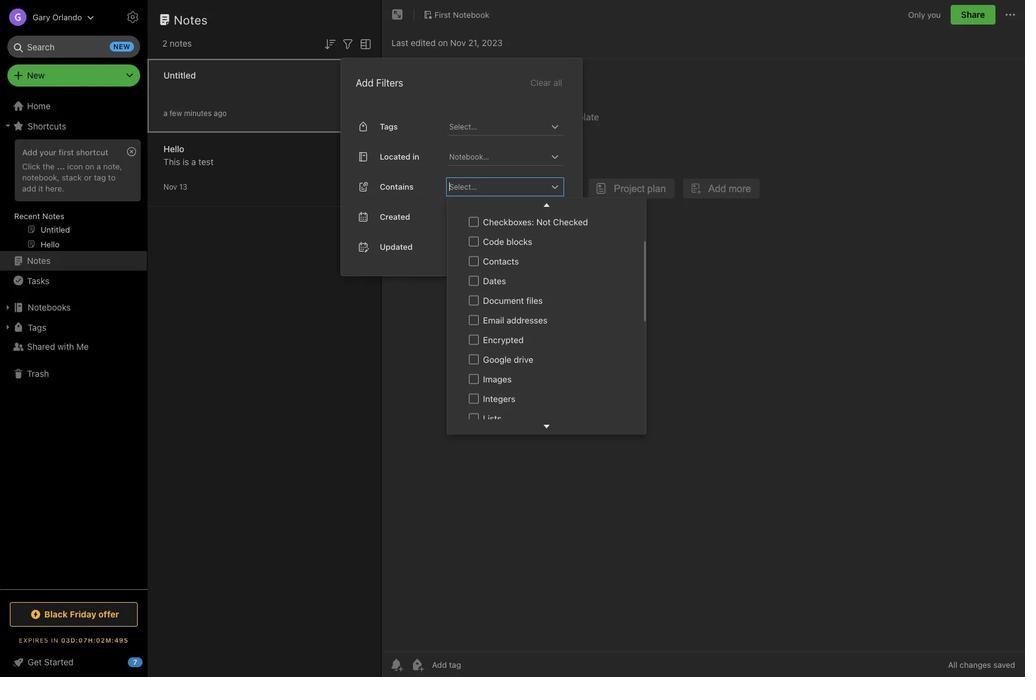 Task type: describe. For each thing, give the bounding box(es) containing it.
home link
[[0, 96, 147, 116]]

Select302 checkbox
[[469, 276, 479, 286]]

dates
[[483, 276, 506, 286]]

notebook
[[453, 10, 489, 19]]

notebooks link
[[0, 298, 147, 318]]

checkboxes: not checked
[[483, 217, 588, 227]]

shortcut
[[76, 147, 108, 157]]

few
[[170, 109, 182, 118]]

document files
[[483, 296, 543, 306]]

0 horizontal spatial nov
[[163, 183, 177, 191]]

email addresses
[[483, 315, 547, 326]]

changes
[[960, 661, 991, 670]]

contains
[[380, 182, 414, 191]]

addresses
[[507, 315, 547, 326]]

Tags field
[[447, 118, 564, 136]]

me
[[76, 342, 89, 352]]

settings image
[[125, 10, 140, 25]]

friday
[[70, 610, 96, 620]]

tags inside button
[[28, 322, 46, 333]]

recent
[[14, 211, 40, 221]]

shared with me
[[27, 342, 89, 352]]

this
[[163, 157, 180, 167]]

tasks
[[27, 276, 49, 286]]

contacts
[[483, 256, 519, 267]]

in
[[51, 637, 59, 644]]

 input text field for located in
[[448, 148, 548, 165]]

add tag image
[[410, 658, 425, 673]]

blocks
[[506, 237, 532, 247]]

Help and Learning task checklist field
[[0, 653, 147, 673]]

you
[[927, 10, 941, 19]]

filters
[[376, 77, 403, 89]]

add for add your first shortcut
[[22, 147, 37, 157]]

View options field
[[355, 36, 373, 51]]

add filters image
[[340, 37, 355, 51]]

only
[[908, 10, 925, 19]]

clear all button
[[529, 75, 564, 90]]

Sort options field
[[323, 36, 337, 51]]

add for add filters
[[356, 77, 374, 89]]

trash link
[[0, 364, 147, 384]]

hello
[[163, 144, 184, 154]]

1 horizontal spatial tags
[[380, 122, 398, 131]]

click to collapse image
[[143, 655, 152, 670]]

minutes
[[184, 109, 212, 118]]

shared
[[27, 342, 55, 352]]

get started
[[28, 658, 73, 668]]

add filters
[[356, 77, 403, 89]]

add
[[22, 184, 36, 193]]

this is a test
[[163, 157, 214, 167]]

Select304 checkbox
[[469, 315, 479, 325]]

black friday offer button
[[10, 603, 138, 627]]

first notebook
[[434, 10, 489, 19]]

Select309 checkbox
[[469, 414, 479, 423]]

the
[[43, 162, 55, 171]]

new
[[27, 70, 45, 81]]

created
[[380, 212, 410, 222]]

updated
[[380, 242, 413, 252]]

shortcuts
[[28, 121, 66, 131]]

ago
[[214, 109, 227, 118]]

2 notes
[[162, 38, 192, 49]]

21,
[[468, 38, 479, 48]]

located
[[380, 152, 410, 161]]

expand tags image
[[3, 323, 13, 332]]

checkboxes: for checkboxes: not checked
[[483, 217, 534, 227]]

all
[[948, 661, 957, 670]]

tree containing home
[[0, 96, 147, 589]]

on inside icon on a note, notebook, stack or tag to add it here.
[[85, 162, 94, 171]]

a for this is a test
[[191, 157, 196, 167]]

tag
[[94, 173, 106, 182]]

nov 13
[[163, 183, 187, 191]]

Select308 checkbox
[[469, 394, 479, 404]]

Account field
[[0, 5, 94, 29]]

2 vertical spatial notes
[[27, 256, 51, 266]]

email
[[483, 315, 504, 326]]

in
[[413, 152, 419, 161]]

edited
[[411, 38, 436, 48]]

black friday offer
[[44, 610, 119, 620]]

black
[[44, 610, 68, 620]]

share button
[[951, 5, 996, 25]]

first notebook button
[[419, 6, 494, 23]]

Contains field
[[447, 178, 564, 196]]

more actions image
[[1003, 7, 1018, 22]]

Select307 checkbox
[[469, 374, 479, 384]]

files
[[526, 296, 543, 306]]



Task type: vqa. For each thing, say whether or not it's contained in the screenshot.
To-do list Do now Do soon For the future
no



Task type: locate. For each thing, give the bounding box(es) containing it.
nov
[[450, 38, 466, 48], [163, 183, 177, 191]]

Add tag field
[[431, 660, 523, 671]]

2 checkboxes: from the top
[[483, 217, 534, 227]]

shortcuts button
[[0, 116, 147, 136]]

More actions field
[[1003, 5, 1018, 25]]

a few minutes ago
[[163, 109, 227, 118]]

document
[[483, 296, 524, 306]]

checkboxes: up "code blocks"
[[483, 217, 534, 227]]

add inside group
[[22, 147, 37, 157]]

0 vertical spatial on
[[438, 38, 448, 48]]

nov inside note window element
[[450, 38, 466, 48]]

1 vertical spatial  input text field
[[448, 148, 548, 165]]

new search field
[[16, 36, 134, 58]]

0 vertical spatial checked
[[536, 197, 571, 208]]

0 horizontal spatial tags
[[28, 322, 46, 333]]

lists
[[483, 414, 502, 424]]

row group containing checkboxes: checked
[[447, 75, 644, 678]]

stack
[[62, 173, 82, 182]]

1 checkboxes: from the top
[[483, 197, 534, 208]]

a inside icon on a note, notebook, stack or tag to add it here.
[[97, 162, 101, 171]]

Select305 checkbox
[[469, 335, 479, 345]]

google drive
[[483, 355, 533, 365]]

Select301 checkbox
[[469, 256, 479, 266]]

0 vertical spatial add
[[356, 77, 374, 89]]

1 horizontal spatial a
[[163, 109, 168, 118]]

is
[[183, 157, 189, 167]]

notes right recent
[[42, 211, 64, 221]]

gary
[[33, 13, 50, 22]]

1 vertical spatial notes
[[42, 211, 64, 221]]

first
[[434, 10, 451, 19]]

code
[[483, 237, 504, 247]]

2  input text field from the top
[[448, 148, 548, 165]]

 input text field for tags
[[448, 118, 548, 135]]

clear all
[[530, 78, 562, 88]]

0 vertical spatial notes
[[174, 12, 208, 27]]

Select306 checkbox
[[469, 355, 479, 364]]

icon
[[67, 162, 83, 171]]

 input text field up select298 checkbox
[[448, 178, 548, 195]]

1 vertical spatial checked
[[553, 217, 588, 227]]

 input text field for contains
[[448, 178, 548, 195]]

on up or
[[85, 162, 94, 171]]

0 horizontal spatial on
[[85, 162, 94, 171]]

orlando
[[52, 13, 82, 22]]

checked up 'not'
[[536, 197, 571, 208]]

note window element
[[382, 0, 1025, 678]]

first
[[59, 147, 74, 157]]

0 horizontal spatial a
[[97, 162, 101, 171]]

1 vertical spatial add
[[22, 147, 37, 157]]

with
[[57, 342, 74, 352]]

checkboxes: down 'contains' field on the top
[[483, 197, 534, 208]]

last edited on nov 21, 2023
[[391, 38, 503, 48]]

0 vertical spatial  input text field
[[448, 118, 548, 135]]

test
[[198, 157, 214, 167]]

last
[[391, 38, 408, 48]]

7
[[133, 659, 137, 667]]

recent notes
[[14, 211, 64, 221]]

group
[[0, 136, 147, 256]]

03d:07h:02m:48s
[[61, 637, 129, 644]]

drive
[[514, 355, 533, 365]]

notes up notes
[[174, 12, 208, 27]]

on right edited
[[438, 38, 448, 48]]

notebooks
[[28, 303, 71, 313]]

integers
[[483, 394, 515, 404]]

group containing add your first shortcut
[[0, 136, 147, 256]]

2 vertical spatial  input text field
[[448, 178, 548, 195]]

offer
[[98, 610, 119, 620]]

2 horizontal spatial a
[[191, 157, 196, 167]]

notes
[[170, 38, 192, 49]]

or
[[84, 173, 92, 182]]

notes up tasks
[[27, 256, 51, 266]]

row group
[[447, 75, 644, 678]]

a left few
[[163, 109, 168, 118]]

share
[[961, 10, 985, 20]]

located in
[[380, 152, 419, 161]]

Search text field
[[16, 36, 132, 58]]

tasks button
[[0, 271, 147, 291]]

a right is
[[191, 157, 196, 167]]

click
[[22, 162, 40, 171]]

1  input text field from the top
[[448, 118, 548, 135]]

Located in field
[[447, 148, 564, 166]]

trash
[[27, 369, 49, 379]]

on
[[438, 38, 448, 48], [85, 162, 94, 171]]

note,
[[103, 162, 122, 171]]

 input text field
[[448, 118, 548, 135], [448, 148, 548, 165], [448, 178, 548, 195]]

checked
[[536, 197, 571, 208], [553, 217, 588, 227]]

 input text field down tags field
[[448, 148, 548, 165]]

on inside note window element
[[438, 38, 448, 48]]

notes link
[[0, 251, 147, 271]]

 input text field inside located in field
[[448, 148, 548, 165]]

it
[[38, 184, 43, 193]]

1 horizontal spatial nov
[[450, 38, 466, 48]]

add up click
[[22, 147, 37, 157]]

notes inside group
[[42, 211, 64, 221]]

1 vertical spatial nov
[[163, 183, 177, 191]]

home
[[27, 101, 51, 111]]

checkboxes: checked
[[483, 197, 571, 208]]

clear
[[530, 78, 551, 88]]

Select300 checkbox
[[469, 237, 479, 246]]

...
[[57, 162, 65, 171]]

13
[[179, 183, 187, 191]]

shared with me link
[[0, 337, 147, 357]]

nov left 21,
[[450, 38, 466, 48]]

add left filters
[[356, 77, 374, 89]]

2023
[[482, 38, 503, 48]]

Add filters field
[[340, 36, 355, 51]]

numbers
[[483, 433, 519, 444]]

1 vertical spatial tags
[[28, 322, 46, 333]]

0 vertical spatial checkboxes:
[[483, 197, 534, 208]]

a
[[163, 109, 168, 118], [191, 157, 196, 167], [97, 162, 101, 171]]

expand notebooks image
[[3, 303, 13, 313]]

0 vertical spatial nov
[[450, 38, 466, 48]]

 input text field inside 'contains' field
[[448, 178, 548, 195]]

expand note image
[[390, 7, 405, 22]]

expires in 03d:07h:02m:48s
[[19, 637, 129, 644]]

tags
[[380, 122, 398, 131], [28, 322, 46, 333]]

2
[[162, 38, 167, 49]]

not
[[536, 217, 551, 227]]

nov left 13 in the top left of the page
[[163, 183, 177, 191]]

all changes saved
[[948, 661, 1015, 670]]

 input text field up located in field
[[448, 118, 548, 135]]

add
[[356, 77, 374, 89], [22, 147, 37, 157]]

new
[[113, 43, 130, 51]]

code blocks
[[483, 237, 532, 247]]

get
[[28, 658, 42, 668]]

Select303 checkbox
[[469, 296, 479, 305]]

add your first shortcut
[[22, 147, 108, 157]]

checkboxes: for checkboxes: checked
[[483, 197, 534, 208]]

here.
[[45, 184, 64, 193]]

tags up shared
[[28, 322, 46, 333]]

Select298 checkbox
[[469, 197, 479, 207]]

1 horizontal spatial on
[[438, 38, 448, 48]]

a for icon on a note, notebook, stack or tag to add it here.
[[97, 162, 101, 171]]

started
[[44, 658, 73, 668]]

untitled
[[163, 70, 196, 81]]

0 vertical spatial tags
[[380, 122, 398, 131]]

3  input text field from the top
[[448, 178, 548, 195]]

 input text field inside tags field
[[448, 118, 548, 135]]

1 vertical spatial checkboxes:
[[483, 217, 534, 227]]

add a reminder image
[[389, 658, 404, 673]]

Note Editor text field
[[382, 59, 1025, 653]]

0 horizontal spatial add
[[22, 147, 37, 157]]

click the ...
[[22, 162, 65, 171]]

Select299 checkbox
[[469, 217, 479, 227]]

tree
[[0, 96, 147, 589]]

notebook,
[[22, 173, 60, 182]]

saved
[[993, 661, 1015, 670]]

tags up located at the top left
[[380, 122, 398, 131]]

tags button
[[0, 318, 147, 337]]

new button
[[7, 65, 140, 87]]

1 horizontal spatial add
[[356, 77, 374, 89]]

checked right 'not'
[[553, 217, 588, 227]]

a up "tag"
[[97, 162, 101, 171]]

only you
[[908, 10, 941, 19]]

google
[[483, 355, 511, 365]]

icon on a note, notebook, stack or tag to add it here.
[[22, 162, 122, 193]]

1 vertical spatial on
[[85, 162, 94, 171]]



